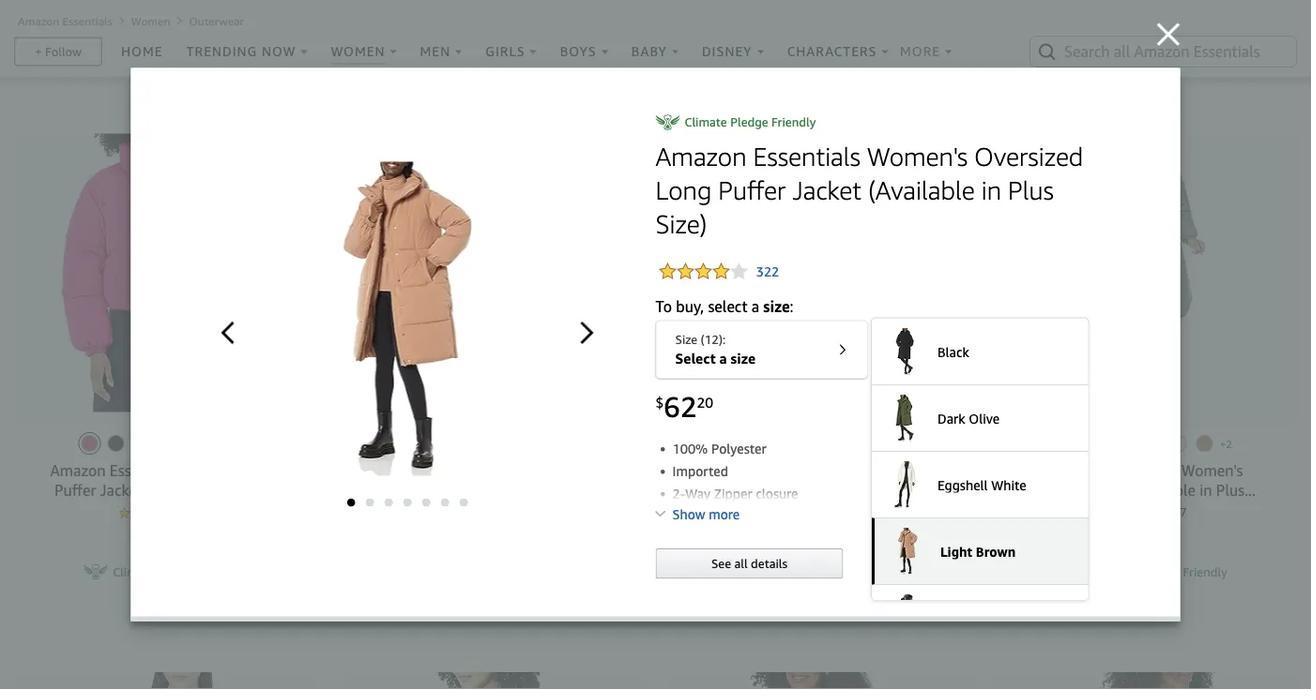 Task type: locate. For each thing, give the bounding box(es) containing it.
amazon up long
[[656, 141, 747, 171]]

1 horizontal spatial black image
[[895, 328, 914, 375]]

1 vertical spatial eggshell white image
[[894, 462, 916, 509]]

1 horizontal spatial light
[[941, 544, 973, 559]]

climate
[[685, 115, 727, 130], [113, 565, 155, 580], [769, 565, 811, 580], [1096, 565, 1139, 580]]

1 horizontal spatial brown
[[976, 544, 1016, 559]]

1 horizontal spatial +2
[[1220, 437, 1233, 450]]

dark olive image
[[896, 395, 914, 442]]

navy image
[[894, 595, 916, 642]]

0 vertical spatial 62
[[664, 391, 697, 424]]

1 black image from the left
[[108, 436, 124, 452]]

1 vertical spatial 62
[[805, 529, 828, 553]]

0 vertical spatial essentials
[[62, 14, 112, 27]]

amazon essentials women's lightweight long-sleeve water-resistant puffer jacket (available in plus size) image
[[746, 673, 893, 690]]

closure
[[756, 487, 798, 502]]

0 horizontal spatial eggshell white image
[[894, 462, 916, 509]]

+2 for +2 link related to 'amazon essentials women's quilted coat (available in plus size)' image
[[1220, 437, 1233, 450]]

pledge
[[730, 115, 768, 130], [159, 565, 196, 580], [814, 565, 852, 580], [1142, 565, 1180, 580]]

$ 62 20
[[656, 391, 713, 424]]

color
[[894, 333, 923, 348]]

62 inside dialog
[[664, 391, 697, 424]]

essentials up jacket
[[753, 141, 861, 171]]

0 horizontal spatial +2
[[892, 437, 905, 450]]

1 horizontal spatial amazon
[[656, 141, 747, 171]]

climate pledge friendly for the amazon essentials women's oversized long puffer jacket (available in plus size) image
[[769, 565, 900, 580]]

eggshell white image
[[1170, 436, 1187, 452], [894, 462, 916, 509]]

0 horizontal spatial size
[[675, 333, 698, 348]]

0 vertical spatial eggshell white image
[[1170, 436, 1187, 452]]

0 vertical spatial black image
[[895, 328, 914, 375]]

light
[[894, 350, 928, 367], [941, 544, 973, 559]]

size left the (
[[675, 333, 698, 348]]

+2
[[892, 437, 905, 450], [1220, 437, 1233, 450]]

purple blue image
[[409, 436, 426, 452]]

climate pledge friendly
[[685, 115, 816, 130], [113, 565, 244, 580], [769, 565, 900, 580], [1096, 565, 1228, 580]]

oversized
[[974, 141, 1084, 171]]

essentials inside amazon essentials women's oversized long puffer jacket (available in plus size)
[[753, 141, 861, 171]]

size right "select" on the top of page
[[763, 298, 790, 316]]

light down color at the right of page
[[894, 350, 928, 367]]

women link
[[131, 14, 170, 27]]

2 +2 link from the left
[[1220, 436, 1233, 452]]

brown
[[932, 350, 974, 367], [976, 544, 1016, 559]]

12
[[705, 333, 719, 348]]

light inside option
[[941, 544, 973, 559]]

light down eggshell
[[941, 544, 973, 559]]

+2 for +2 link for the amazon essentials women's oversized long puffer jacket (available in plus size) image
[[892, 437, 905, 450]]

amazon essentials women's oversized long puffer jacket (available in plus size)
[[656, 141, 1084, 239]]

friendly
[[772, 115, 816, 130], [200, 565, 244, 580], [855, 565, 900, 580], [1183, 565, 1228, 580]]

1 horizontal spatial black image
[[1091, 436, 1108, 452]]

in
[[982, 175, 1002, 205]]

a right select
[[719, 350, 727, 367]]

size right select
[[731, 350, 756, 367]]

friendly for amazon essentials women's crop puffer jacket (available in plus size) image
[[200, 565, 244, 580]]

essentials for amazon essentials
[[62, 14, 112, 27]]

0 horizontal spatial light brown image
[[898, 528, 918, 575]]

black image
[[895, 328, 914, 375], [763, 436, 780, 452]]

1 vertical spatial light
[[941, 544, 973, 559]]

+2 link for 'amazon essentials women's quilted coat (available in plus size)' image
[[1220, 436, 1233, 452]]

62
[[664, 391, 697, 424], [805, 529, 828, 553]]

black image left black
[[895, 328, 914, 375]]

62 dialog
[[131, 23, 1180, 690]]

olive
[[969, 411, 1000, 426]]

+ follow button
[[15, 38, 101, 65]]

0 vertical spatial amazon
[[18, 14, 59, 27]]

1 vertical spatial essentials
[[753, 141, 861, 171]]

eggshell white image left eggshell
[[894, 462, 916, 509]]

list box
[[871, 319, 1089, 690]]

to buy, select a size :
[[656, 298, 794, 316]]

1 horizontal spatial +2 link
[[1220, 436, 1233, 452]]

+2 link for the amazon essentials women's oversized long puffer jacket (available in plus size) image
[[892, 436, 905, 452]]

0 vertical spatial light brown
[[894, 350, 974, 367]]

amazon essentials women's relaxed-fit soft ponte blazer image
[[70, 673, 258, 690]]

0 horizontal spatial 62
[[664, 391, 697, 424]]

2 black image from the left
[[1091, 436, 1108, 452]]

deep brown image
[[134, 436, 151, 452]]

a
[[752, 298, 760, 316], [719, 350, 727, 367]]

women's
[[867, 141, 968, 171]]

): inside size ( 12 ): select a size
[[719, 333, 726, 348]]

light brown image
[[1196, 436, 1213, 452], [898, 528, 918, 575]]

pledge for amazon essentials women's crop puffer jacket (available in plus size) image
[[159, 565, 196, 580]]

:
[[790, 298, 794, 316]]

amazon essentials women's oversized long puffer jacket (available in plus size) image
[[763, 134, 877, 413]]

1 horizontal spatial ):
[[937, 333, 944, 348]]

amazon inside amazon essentials women's oversized long puffer jacket (available in plus size)
[[656, 141, 747, 171]]

brown down 'white'
[[976, 544, 1016, 559]]

black image right light brown icon
[[763, 436, 780, 452]]

0 horizontal spatial ):
[[719, 333, 726, 348]]

1 vertical spatial brown
[[976, 544, 1016, 559]]

): right the (
[[719, 333, 726, 348]]

a right "select" on the top of page
[[752, 298, 760, 316]]

black image right sage green image
[[1091, 436, 1108, 452]]

light brown down eggshell white "option"
[[941, 544, 1016, 559]]

0 vertical spatial brown
[[932, 350, 974, 367]]

climate pledge friendly for amazon essentials women's crop puffer jacket (available in plus size) image
[[113, 565, 244, 580]]

brown up dark
[[932, 350, 974, 367]]

0 horizontal spatial +2 link
[[892, 436, 905, 452]]

black option
[[872, 319, 1088, 386]]

outerwear
[[189, 14, 244, 27]]

1 vertical spatial amazon
[[656, 141, 747, 171]]

light brown
[[894, 350, 974, 367], [941, 544, 1016, 559]]

1 +2 link from the left
[[892, 436, 905, 452]]

size)
[[656, 208, 707, 239]]

amazon essentials women's lightweight long-sleeve full-zip water-resistant packable hooded puffer jacket image
[[1062, 673, 1233, 690]]

1 vertical spatial light brown
[[941, 544, 1016, 559]]

dark olive
[[938, 411, 1000, 426]]

close icon image
[[1157, 23, 1180, 47]]

women
[[131, 14, 170, 27]]

climate for the amazon essentials women's oversized long puffer jacket (available in plus size) image
[[769, 565, 811, 580]]

amazon essentials
[[18, 14, 112, 27]]

essentials
[[62, 14, 112, 27], [753, 141, 861, 171]]

amazon essentials women's quilted coat (available in plus size) image
[[1090, 134, 1205, 413]]

light brown down color at the right of page
[[894, 350, 974, 367]]

list box containing black
[[871, 319, 1089, 690]]

amazon up "+"
[[18, 14, 59, 27]]

2 +2 from the left
[[1220, 437, 1233, 450]]

1 vertical spatial a
[[719, 350, 727, 367]]

size
[[763, 298, 790, 316], [675, 333, 698, 348], [731, 350, 756, 367]]

0 horizontal spatial essentials
[[62, 14, 112, 27]]

1 horizontal spatial essentials
[[753, 141, 861, 171]]

2 vertical spatial size
[[731, 350, 756, 367]]

0 vertical spatial light
[[894, 350, 928, 367]]

amazon
[[18, 14, 59, 27], [656, 141, 747, 171]]

eggshell white image up 37
[[1170, 436, 1187, 452]]

1 vertical spatial light brown image
[[898, 528, 918, 575]]

essentials up follow at left
[[62, 14, 112, 27]]

puffer
[[718, 175, 786, 205]]

essentials for amazon essentials women's oversized long puffer jacket (available in plus size)
[[753, 141, 861, 171]]

0 vertical spatial light brown image
[[1196, 436, 1213, 452]]

1 ): from the left
[[719, 333, 726, 348]]

eggshell white option
[[872, 452, 1088, 519]]

amazon essentials link
[[18, 14, 112, 27]]

1 +2 from the left
[[892, 437, 905, 450]]

1 horizontal spatial a
[[752, 298, 760, 316]]

climate inside 62 dialog
[[685, 115, 727, 130]]

1 horizontal spatial light brown image
[[1196, 436, 1213, 452]]

black image
[[108, 436, 124, 452], [1091, 436, 1108, 452]]

):
[[719, 333, 726, 348], [937, 333, 944, 348]]

light brown option
[[871, 518, 1089, 585]]

eggshell
[[938, 477, 988, 493]]

climate for amazon essentials women's crop puffer jacket (available in plus size) image
[[113, 565, 155, 580]]

list box inside 62 dialog
[[871, 319, 1089, 690]]

0 horizontal spatial a
[[719, 350, 727, 367]]

0 vertical spatial size
[[763, 298, 790, 316]]

0 horizontal spatial black image
[[108, 436, 124, 452]]

+2 link
[[892, 436, 905, 452], [1220, 436, 1233, 452]]

black image left deep brown image
[[108, 436, 124, 452]]

1 vertical spatial black image
[[763, 436, 780, 452]]

amazon essentials women's crop puffer jacket (available in plus size) image
[[61, 134, 267, 413]]

100%
[[673, 442, 708, 457]]

0 horizontal spatial amazon
[[18, 14, 59, 27]]

amazon for amazon essentials women's oversized long puffer jacket (available in plus size)
[[656, 141, 747, 171]]

2 horizontal spatial size
[[763, 298, 790, 316]]

climate for 'amazon essentials women's quilted coat (available in plus size)' image
[[1096, 565, 1139, 580]]

): right color at the right of page
[[937, 333, 944, 348]]



Task type: vqa. For each thing, say whether or not it's contained in the screenshot.
Close Icon
yes



Task type: describe. For each thing, give the bounding box(es) containing it.
plus
[[1008, 175, 1054, 205]]

select
[[708, 298, 748, 316]]

friendly for the amazon essentials women's oversized long puffer jacket (available in plus size) image
[[855, 565, 900, 580]]

Search all Amazon Essentials search field
[[1064, 36, 1266, 68]]

long
[[656, 175, 712, 205]]

select
[[675, 350, 716, 367]]

1 horizontal spatial 62
[[805, 529, 828, 553]]

1 horizontal spatial eggshell white image
[[1170, 436, 1187, 452]]

37
[[1173, 506, 1187, 520]]

amazon for amazon essentials
[[18, 14, 59, 27]]

neon pink image
[[81, 436, 98, 452]]

a inside size ( 12 ): select a size
[[719, 350, 727, 367]]

outerwear link
[[189, 14, 244, 27]]

way
[[685, 487, 711, 502]]

amazon essentials women's short waisted puffer jacket (available in plus size) image
[[393, 134, 590, 413]]

+
[[35, 44, 42, 59]]

zipper
[[714, 487, 753, 502]]

sage green image
[[1065, 436, 1082, 452]]

black
[[938, 344, 969, 360]]

0 vertical spatial a
[[752, 298, 760, 316]]

2-
[[673, 487, 685, 502]]

friendly inside 62 dialog
[[772, 115, 816, 130]]

climate pledge friendly inside 62 dialog
[[685, 115, 816, 130]]

dark
[[938, 411, 966, 426]]

2 ): from the left
[[937, 333, 944, 348]]

black image for sage green image
[[1091, 436, 1108, 452]]

brown inside option
[[976, 544, 1016, 559]]

climate pledge friendly for 'amazon essentials women's quilted coat (available in plus size)' image
[[1096, 565, 1228, 580]]

100% polyester imported 2-way zipper closure
[[673, 442, 798, 502]]

(
[[701, 333, 705, 348]]

follow
[[45, 44, 82, 59]]

light brown image
[[737, 436, 754, 452]]

0 horizontal spatial brown
[[932, 350, 974, 367]]

friendly for 'amazon essentials women's quilted coat (available in plus size)' image
[[1183, 565, 1228, 580]]

jacket
[[793, 175, 862, 205]]

(available
[[868, 175, 975, 205]]

1 vertical spatial size
[[675, 333, 698, 348]]

imported
[[673, 464, 728, 480]]

pledge for the amazon essentials women's oversized long puffer jacket (available in plus size) image
[[814, 565, 852, 580]]

light brown inside option
[[941, 544, 1016, 559]]

black image inside option
[[895, 328, 914, 375]]

0 horizontal spatial black image
[[763, 436, 780, 452]]

amazon essentials women's jean jacket (available in plus size) image
[[405, 673, 579, 690]]

$
[[656, 394, 664, 411]]

1 horizontal spatial size
[[731, 350, 756, 367]]

polyester
[[711, 442, 767, 457]]

amazon essentials women's oversized long puffer jacket (available in plus size) link
[[656, 139, 1087, 241]]

buy,
[[676, 298, 704, 316]]

search image
[[1036, 40, 1059, 63]]

pledge inside 62 dialog
[[730, 115, 768, 130]]

white
[[991, 477, 1027, 493]]

20
[[697, 394, 713, 411]]

eggshell white image inside "option"
[[894, 462, 916, 509]]

size ( 12 ): select a size
[[675, 333, 756, 367]]

pledge for 'amazon essentials women's quilted coat (available in plus size)' image
[[1142, 565, 1180, 580]]

dark olive option
[[872, 386, 1088, 452]]

to
[[656, 298, 672, 316]]

+ follow
[[35, 44, 82, 59]]

0 horizontal spatial light
[[894, 350, 928, 367]]

black image for neon pink icon
[[108, 436, 124, 452]]

eggshell white
[[938, 477, 1027, 493]]

light brown image inside option
[[898, 528, 918, 575]]

purple image
[[868, 436, 885, 452]]



